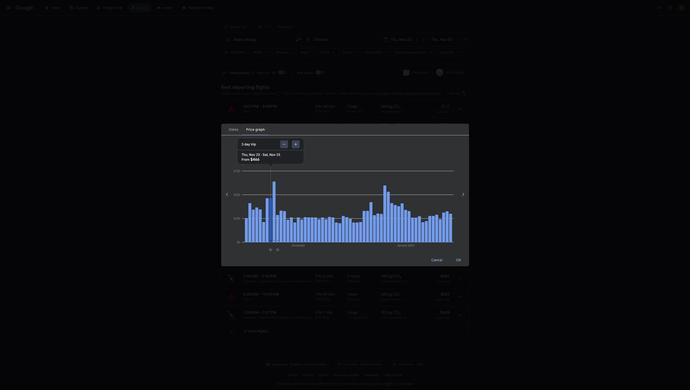 Task type: locate. For each thing, give the bounding box(es) containing it.
5 1 stop flight. element from the top
[[347, 310, 358, 316]]

round inside $332 round trip
[[436, 298, 444, 302]]

1 horizontal spatial prices
[[284, 92, 292, 95]]

purchase
[[370, 382, 384, 386]]

1 vertical spatial skywest
[[272, 183, 284, 186]]

kg down +46% emissions
[[388, 292, 392, 297]]

stops
[[253, 50, 262, 54]]

(united
[[303, 362, 315, 367]]

min inside 3 hr 59 min btr – mco
[[329, 292, 335, 297]]

btr for 3 hr 48 min
[[316, 110, 321, 113]]

btr down total duration 3 hr 48 min. element
[[316, 110, 321, 113]]

2 down 'apply.'
[[399, 106, 401, 110]]

privacy
[[302, 373, 313, 377]]

united inside the "5:54 pm operated by skywest dba united express"
[[291, 183, 300, 186]]

1 vertical spatial avg emissions
[[381, 243, 401, 247]]

0 vertical spatial commuteair
[[272, 164, 289, 168]]

scroll forward image
[[458, 189, 469, 200]]

0 vertical spatial delta
[[244, 110, 251, 113]]

6:00 am
[[244, 292, 259, 297]]

9
[[316, 274, 318, 279]]

1 168 kg co 2 from the top
[[381, 104, 401, 110]]

1 and from the left
[[253, 92, 258, 95]]

and
[[253, 92, 258, 95], [373, 92, 378, 95]]

hr for 6 hr 22 min btr – mco
[[319, 238, 323, 242]]

min for 4 hr 24 min
[[329, 122, 335, 127]]

3 inside 3 hr 59 min btr – mco
[[316, 292, 318, 297]]

stop inside 1 stop 2 hr 36 min iah
[[350, 238, 358, 242]]

co for 3 hr 59 min
[[393, 292, 399, 297]]

mco inside 6 hr 22 min btr – mco
[[323, 243, 330, 247]]

– left 1:07 pm text box
[[260, 310, 262, 315]]

price right bags popup button
[[322, 50, 330, 54]]

None search field
[[221, 22, 469, 64]]

thu, nov 23 - sat, nov 25 from $466
[[242, 153, 280, 162]]

mco down 7
[[323, 316, 330, 319]]

mco down the 48
[[323, 110, 330, 113]]

stop
[[350, 104, 358, 109], [350, 122, 358, 127], [350, 238, 358, 242], [350, 292, 358, 297], [350, 310, 358, 315]]

min for 5 hr 7 min btr – mco
[[326, 310, 333, 315]]

kg down bag fees button
[[388, 104, 392, 109]]

round down $269 text field
[[436, 280, 444, 283]]

0 vertical spatial 4
[[316, 122, 318, 127]]

total duration 3 hr 59 min. element
[[316, 292, 347, 298]]

0 horizontal spatial 4
[[316, 122, 318, 127]]

flights for other departing flights
[[259, 224, 273, 231]]

0 vertical spatial price
[[322, 50, 330, 54]]

0 vertical spatial 168 kg co 2
[[381, 104, 401, 110]]

eagle for 5
[[308, 316, 315, 319]]

co down 'apply.'
[[393, 104, 399, 109]]

6 hr 22 min btr – mco
[[316, 238, 335, 247]]

Arrival time: 5:46 PM. text field
[[262, 274, 276, 279]]

stop down 49
[[350, 122, 358, 127]]

mco inside 5 hr 7 min btr – mco
[[323, 316, 330, 319]]

0 vertical spatial departing
[[232, 84, 255, 90]]

2 vertical spatial avg
[[381, 298, 386, 301]]

1 vertical spatial atl
[[357, 298, 363, 301]]

4 round from the top
[[436, 280, 444, 283]]

2 stop from the top
[[350, 122, 358, 127]]

0 vertical spatial airlines
[[275, 50, 288, 54]]

1 stop 57 min atl
[[347, 292, 363, 301]]

$269
[[441, 274, 450, 279]]

btr inside 6 hr 22 min btr – mco
[[316, 243, 321, 247]]

air for 1:07 pm
[[285, 316, 289, 319]]

– right the 6:00 am text box
[[260, 292, 262, 297]]

$219 up the round trip
[[441, 238, 450, 242]]

1 vertical spatial air
[[285, 316, 289, 319]]

$258 round trip
[[436, 256, 450, 265]]

hr inside 3 hr 59 min btr – mco
[[319, 292, 322, 297]]

total duration 4 hr 24 min. element
[[316, 122, 347, 128]]

min inside 1 stop 49 min atl
[[351, 110, 357, 113]]

1 168 from the top
[[381, 104, 387, 109]]

learn more about tracked prices image
[[250, 71, 255, 75]]

center
[[392, 373, 402, 377]]

min right 49
[[351, 110, 357, 113]]

stop for 1 stop 2 hr 36 min iah
[[350, 238, 358, 242]]

2 168 from the top
[[381, 292, 387, 297]]

6 round from the top
[[436, 316, 444, 320]]

hr inside 1 stop 1 hr 19 min clt
[[350, 316, 352, 319]]

Departure time: 4:00 PM. text field
[[244, 104, 259, 109]]

round for $177
[[436, 110, 444, 114]]

0 vertical spatial $219
[[441, 122, 450, 127]]

avg emissions for $177
[[381, 110, 401, 113]]

delta inside 4:00 pm – 8:48 pm delta
[[244, 110, 251, 113]]

trip inside $258 round trip
[[445, 262, 450, 265]]

operated by commuteair dba united express for 3:44 pm
[[255, 164, 317, 168]]

2 commuteair from the top
[[272, 243, 289, 247]]

1 stop flight. element up 49
[[347, 104, 358, 110]]

states)
[[316, 362, 327, 367]]

operated up -
[[255, 146, 268, 150]]

apply.
[[397, 92, 405, 95]]

1 horizontal spatial price
[[446, 70, 454, 75]]

168 kg co 2 for $332
[[381, 292, 401, 298]]

 image for 9:15 am
[[253, 164, 254, 168]]

$219 down $177 round trip
[[441, 122, 450, 127]]

1 horizontal spatial more
[[406, 382, 414, 386]]

delta down departure time: 4:00 pm. text box
[[244, 110, 251, 113]]

mco for 59
[[323, 298, 330, 301]]

5 mco from the top
[[323, 316, 330, 319]]

0 vertical spatial  image
[[253, 128, 254, 131]]

hr inside 3 hr 48 min btr – mco
[[319, 104, 322, 109]]

5 btr from the top
[[316, 316, 321, 319]]

Departure time: 7:42 AM. text field
[[244, 274, 258, 279]]

mesa
[[272, 146, 280, 150]]

2 eagle from the top
[[308, 316, 315, 319]]

1  image from the top
[[253, 128, 254, 131]]

express for 5:15 am – 10:39 am
[[301, 128, 311, 131]]

nov up $466
[[249, 153, 255, 157]]

mco down 59
[[323, 298, 330, 301]]

hr inside 9 hr 4 min btr – mco
[[319, 274, 323, 279]]

1 commuteair from the top
[[272, 164, 289, 168]]

btr for 6 hr 22 min
[[316, 243, 321, 247]]

2
[[399, 106, 401, 110], [400, 124, 402, 128], [399, 239, 400, 243], [347, 243, 349, 247], [347, 274, 349, 279], [400, 275, 402, 280], [399, 294, 401, 298], [399, 312, 401, 316]]

kg right 200
[[389, 122, 393, 127]]

2 as from the top
[[290, 316, 293, 319]]

2 inside 1 stop 2 hr 36 min iah
[[347, 243, 349, 247]]

iah
[[363, 243, 368, 247]]

prices for prices are currently low — $143
[[239, 206, 249, 210]]

2 skywest from the top
[[272, 183, 284, 186]]

$443
[[440, 310, 450, 315]]

7:25 am
[[244, 140, 258, 145]]

269 US dollars text field
[[441, 274, 450, 279]]

min for 1 stop 49 min atl
[[351, 110, 357, 113]]

 image
[[253, 146, 254, 150]]

hr inside 5 hr 7 min btr – mco
[[319, 310, 323, 315]]

main content
[[221, 68, 469, 342]]

flights right the 27
[[258, 329, 268, 333]]

flights for 27 more flights
[[258, 329, 268, 333]]

0 vertical spatial may
[[391, 92, 397, 95]]

7:42 am – 5:46 pm
[[244, 274, 276, 279]]

price button
[[319, 48, 338, 56]]

avg up 200
[[381, 110, 386, 113]]

hr inside 6 hr 22 min btr – mco
[[319, 238, 323, 242]]

1 air from the top
[[285, 280, 289, 283]]

2 up dfw
[[347, 274, 349, 279]]

operated
[[255, 128, 268, 131], [255, 146, 268, 150], [255, 164, 268, 168], [255, 183, 268, 186], [255, 243, 268, 247], [259, 280, 272, 283], [259, 316, 272, 319]]

cancel button
[[426, 254, 449, 266]]

emissions
[[365, 50, 381, 54]]

leaves baton rouge metropolitan airport at 9:15 am on thursday, november 23 and arrives at orlando international airport at 3:44 pm on thursday, november 23. element
[[244, 159, 276, 163]]

3 stop from the top
[[350, 238, 358, 242]]

2 up +46% emissions
[[400, 275, 402, 280]]

– inside 4:00 pm – 8:48 pm delta
[[259, 104, 262, 109]]

2  image from the top
[[253, 164, 254, 168]]

5 stop from the top
[[350, 310, 358, 315]]

co inside 176 kg co 2
[[393, 238, 399, 242]]

mco down total duration 9 hr 4 min. element
[[323, 280, 330, 283]]

2 vertical spatial  image
[[253, 243, 254, 247]]

round inside $269 round trip
[[436, 280, 444, 283]]

emissions down 249 kg co 2
[[389, 280, 403, 283]]

1 vertical spatial commuteair
[[272, 243, 289, 247]]

2 envoy from the top
[[277, 316, 285, 319]]

1 mco from the top
[[323, 110, 330, 113]]

1 vertical spatial 3
[[316, 292, 318, 297]]

1 vertical spatial flights
[[259, 224, 273, 231]]

may left the differ
[[309, 382, 316, 386]]

Arrival time: 9:24 PM. text field
[[262, 238, 276, 242]]

btr for 9 hr 4 min
[[316, 280, 321, 283]]

round for $332
[[436, 298, 444, 302]]

0 horizontal spatial prices
[[239, 206, 249, 210]]

delta for 6:00 am
[[244, 298, 251, 301]]

trip for $258
[[445, 262, 450, 265]]

– left 8:48 pm
[[259, 104, 262, 109]]

trip inside $332 round trip
[[445, 298, 450, 302]]

studies
[[348, 373, 359, 377]]

1 3 from the top
[[316, 104, 318, 109]]

1 vertical spatial 168 kg co 2
[[381, 292, 401, 298]]

connecting
[[394, 50, 413, 54]]

0 vertical spatial skywest
[[272, 128, 284, 131]]

trip down 443 us dollars "text box"
[[445, 316, 450, 320]]

1 delta from the top
[[244, 110, 251, 113]]

trip inside $269 round trip
[[445, 280, 450, 283]]

american left 9 hr 4 min btr – mco
[[294, 280, 307, 283]]

0 vertical spatial envoy
[[277, 280, 285, 283]]

23
[[256, 153, 260, 157]]

dba inside the "5:54 pm operated by skywest dba united express"
[[284, 183, 290, 186]]

1 vertical spatial 4
[[323, 274, 326, 279]]

 image for 2:02 pm
[[253, 243, 254, 247]]

operated by commuteair dba united express for 9:24 pm
[[255, 243, 317, 247]]

stop inside 1 stop 1 hr 19 min clt
[[350, 310, 358, 315]]

0 vertical spatial as
[[290, 280, 293, 283]]

operated down 2:02 pm – 9:24 pm
[[255, 243, 268, 247]]

trip
[[445, 110, 450, 114], [251, 142, 256, 146], [445, 244, 450, 247], [445, 262, 450, 265], [445, 280, 450, 283], [445, 298, 450, 302], [445, 316, 450, 320]]

1 stop flight. element for 3 hr 48 min
[[347, 104, 358, 110]]

min inside 1 stop 1 hr 19 min clt
[[357, 316, 363, 319]]

layover (1 of 1) is a 2 hr 36 min layover at george bush intercontinental airport in houston. element
[[347, 243, 379, 247]]

commuteair for 3:44 pm
[[272, 164, 289, 168]]

1 horizontal spatial may
[[391, 92, 397, 95]]

0 horizontal spatial and
[[253, 92, 258, 95]]

1 skywest from the top
[[272, 128, 284, 131]]

1 stop flight. element for 3 hr 59 min
[[347, 292, 358, 298]]

2 avg from the top
[[381, 243, 386, 247]]

1 currencies from the left
[[292, 382, 309, 386]]

min right 24
[[329, 122, 335, 127]]

bag
[[378, 92, 383, 95]]

2 inside 249 kg co 2
[[400, 275, 402, 280]]

5 round from the top
[[436, 298, 444, 302]]

may inside main content
[[391, 92, 397, 95]]

skywest down 10:39 am
[[272, 128, 284, 131]]

1 avg from the top
[[381, 110, 386, 113]]

5 hr 7 min btr – mco
[[316, 310, 333, 319]]

trip right the day
[[251, 142, 256, 146]]

price left graph
[[446, 70, 454, 75]]

hr for 3 hr 48 min btr – mco
[[319, 104, 322, 109]]

1 horizontal spatial fees
[[384, 92, 390, 95]]

avg emissions for $332
[[381, 298, 401, 301]]

0 vertical spatial air
[[285, 280, 289, 283]]

by inside the "5:54 pm operated by skywest dba united express"
[[268, 183, 272, 186]]

kg right "176"
[[388, 238, 392, 242]]

usd
[[417, 362, 423, 367]]

2 mco from the top
[[323, 243, 330, 247]]

2 delta from the top
[[244, 298, 251, 301]]

Return text field
[[432, 33, 454, 46]]

min inside 5 hr 7 min btr – mco
[[326, 310, 333, 315]]

1 as from the top
[[290, 280, 293, 283]]

3 inside 3 hr 48 min btr – mco
[[316, 104, 318, 109]]

help center link
[[382, 371, 405, 379]]

mco
[[323, 110, 330, 113], [323, 243, 330, 247], [323, 280, 330, 283], [323, 298, 330, 301], [323, 316, 330, 319]]

price graph
[[446, 70, 464, 75]]

min right 57 at bottom right
[[351, 298, 357, 301]]

dba for 5:15 am – 10:39 am
[[284, 128, 290, 131]]

– down total duration 5 hr 7 min. element
[[321, 316, 323, 319]]

24
[[324, 122, 328, 127]]

join
[[333, 373, 340, 377]]

dba for 9:15 am – 3:44 pm
[[290, 164, 296, 168]]

2 operated by commuteair dba united express from the top
[[255, 243, 317, 247]]

4 right 9
[[323, 274, 326, 279]]

avg emissions up 200 kg co 2 at right
[[381, 110, 401, 113]]

2 inside 176 kg co 2
[[399, 239, 400, 243]]

3 left 59
[[316, 292, 318, 297]]

differ
[[317, 382, 325, 386]]

1 horizontal spatial currencies
[[340, 382, 356, 386]]

2 and from the left
[[373, 92, 378, 95]]

hr
[[319, 104, 322, 109], [319, 122, 323, 127], [319, 238, 323, 242], [350, 243, 352, 247], [319, 274, 323, 279], [319, 292, 322, 297], [319, 310, 323, 315], [350, 316, 352, 319]]

– down total duration 3 hr 59 min. element
[[321, 298, 323, 301]]

1 vertical spatial may
[[309, 382, 316, 386]]

0 horizontal spatial price
[[322, 50, 330, 54]]

kg for 9 hr 4 min
[[389, 274, 393, 279]]

round down this price for this flight doesn't include overhead bin access. if you need a carry-on bag, use the bags filter to update prices. icon
[[436, 244, 444, 247]]

mco for 7
[[323, 316, 330, 319]]

1 eagle from the top
[[308, 280, 315, 283]]

atl inside 1 stop 57 min atl
[[357, 298, 363, 301]]

dba for 2:02 pm – 9:24 pm
[[290, 243, 296, 247]]

3 1 stop flight. element from the top
[[347, 238, 358, 243]]

Departure time: 6:00 AM. text field
[[244, 292, 259, 297]]

united
[[244, 128, 253, 131], [291, 128, 300, 131], [244, 146, 253, 150], [298, 146, 307, 150], [244, 164, 253, 168], [297, 164, 305, 168], [291, 183, 300, 186], [244, 243, 253, 247], [297, 243, 305, 247], [360, 362, 371, 367]]

main content containing best departing flights
[[221, 68, 469, 342]]

2 $219 from the top
[[441, 238, 450, 242]]

clt
[[363, 316, 368, 319]]

prices
[[239, 71, 249, 75]]

0 vertical spatial 168
[[381, 104, 387, 109]]

bags button
[[298, 48, 317, 56]]

btr inside 5 hr 7 min btr – mco
[[316, 316, 321, 319]]

168 kg co 2 down bag fees button
[[381, 104, 401, 110]]

layover (1 of 1) is a 49 min layover at hartsfield-jackson atlanta international airport in atlanta. element
[[347, 110, 379, 114]]

3 avg from the top
[[381, 298, 386, 301]]

more right learn
[[406, 382, 414, 386]]

1 round from the top
[[436, 110, 444, 114]]

nov
[[257, 71, 264, 75], [249, 153, 255, 157], [270, 153, 276, 157]]

co inside 195 kg co 2
[[393, 310, 399, 315]]

min right 7
[[326, 310, 333, 315]]

hr left 7
[[319, 310, 323, 315]]

mco inside 3 hr 48 min btr – mco
[[323, 110, 330, 113]]

 image for 5:15 am
[[253, 128, 254, 131]]

may left 'apply.'
[[391, 92, 397, 95]]

1 stop flight. element down 49
[[347, 122, 358, 128]]

optional
[[349, 92, 360, 95]]

total duration 5 hr 7 min. element
[[316, 310, 347, 316]]

stops
[[350, 274, 360, 279]]

emissions for $443
[[389, 316, 403, 319]]

0 vertical spatial operated by envoy air as american eagle
[[259, 280, 315, 283]]

ok button
[[451, 254, 467, 266]]

177 US dollars text field
[[442, 104, 450, 109]]

2 round from the top
[[436, 244, 444, 247]]

2 fees from the left
[[384, 92, 390, 95]]

operated by envoy air as american eagle for 1:07 pm
[[259, 316, 315, 319]]

trip inside $443 round trip
[[445, 316, 450, 320]]

219 US dollars text field
[[441, 238, 450, 242]]

1 inside 1 stop 49 min atl
[[347, 104, 349, 109]]

2 inside 195 kg co 2
[[399, 312, 401, 316]]

1 operated by envoy air as american eagle from the top
[[259, 280, 315, 283]]

+46% emissions
[[381, 280, 403, 283]]

min inside 1 stop 57 min atl
[[351, 298, 357, 301]]

round for $258
[[436, 262, 444, 265]]

3 round from the top
[[436, 262, 444, 265]]

currencies
[[292, 382, 309, 386], [340, 382, 356, 386]]

4
[[316, 122, 318, 127], [323, 274, 326, 279]]

1 horizontal spatial nov
[[257, 71, 264, 75]]

0 vertical spatial more
[[248, 329, 257, 333]]

– down total duration 9 hr 4 min. element
[[321, 280, 323, 283]]

delta inside 6:00 am – 10:59 am delta
[[244, 298, 251, 301]]

trip inside $177 round trip
[[445, 110, 450, 114]]

co inside 249 kg co 2
[[394, 274, 400, 279]]

stop up 57 at bottom right
[[350, 292, 358, 297]]

1 inside 1 stop 2 hr 36 min iah
[[347, 238, 349, 242]]

round trip
[[436, 244, 450, 247]]

4 mco from the top
[[323, 298, 330, 301]]

0 vertical spatial eagle
[[308, 280, 315, 283]]

1 btr from the top
[[316, 110, 321, 113]]

0 horizontal spatial may
[[309, 382, 316, 386]]

convenience
[[259, 92, 276, 95]]

and right 'price'
[[253, 92, 258, 95]]

nov left 25
[[270, 153, 276, 157]]

2 btr from the top
[[316, 243, 321, 247]]

1 vertical spatial as
[[290, 316, 293, 319]]

0 horizontal spatial fees
[[326, 92, 332, 95]]

hr for 9 hr 4 min btr – mco
[[319, 274, 323, 279]]

hr left 19
[[350, 316, 352, 319]]

trip down $269 text field
[[445, 280, 450, 283]]

duration
[[440, 50, 454, 54]]

privacy link
[[300, 371, 316, 379]]

kg inside 176 kg co 2
[[388, 238, 392, 242]]

delta
[[244, 110, 251, 113], [244, 298, 251, 301]]

2 vertical spatial flights
[[258, 329, 268, 333]]

delta down "6:00 am"
[[244, 298, 251, 301]]

stop for 1 stop
[[350, 122, 358, 127]]

4 1 stop flight. element from the top
[[347, 292, 358, 298]]

envoy for 5:46 pm
[[277, 280, 285, 283]]

332 US dollars text field
[[441, 292, 450, 297]]

219 US dollars text field
[[441, 122, 450, 127]]

1 vertical spatial departing
[[236, 224, 258, 231]]

1 $219 from the top
[[441, 122, 450, 127]]

learn more link
[[396, 382, 414, 386]]

express for 9:15 am – 3:44 pm
[[306, 164, 317, 168]]

9:15 am – 3:44 pm
[[244, 159, 276, 163]]

emissions for $332
[[387, 298, 401, 301]]

0 horizontal spatial currencies
[[292, 382, 309, 386]]

round
[[436, 110, 444, 114], [436, 244, 444, 247], [436, 262, 444, 265], [436, 280, 444, 283], [436, 298, 444, 302], [436, 316, 444, 320]]

1 vertical spatial operated by envoy air as american eagle
[[259, 316, 315, 319]]

btr for 5 hr 7 min
[[316, 316, 321, 319]]

co down +46% emissions
[[393, 292, 399, 297]]

 image down 9:15 am
[[253, 164, 254, 168]]

3 mco from the top
[[323, 280, 330, 283]]

round down "$258"
[[436, 262, 444, 265]]

operated by commuteair dba united express down 25
[[255, 164, 317, 168]]

1 vertical spatial 168
[[381, 292, 387, 297]]

0 vertical spatial avg
[[381, 110, 386, 113]]

min inside 3 hr 48 min btr – mco
[[329, 104, 335, 109]]

0 vertical spatial atl
[[357, 110, 363, 113]]

mco inside 9 hr 4 min btr – mco
[[323, 280, 330, 283]]

stop up 49
[[350, 104, 358, 109]]

1 inside 1 stop 57 min atl
[[347, 292, 349, 297]]

min inside total duration 4 hr 24 min. element
[[329, 122, 335, 127]]

price inside button
[[446, 70, 454, 75]]

1 vertical spatial operated by commuteair dba united express
[[255, 243, 317, 247]]

airlines right mesa
[[281, 146, 291, 150]]

as for 7:00 am – 1:07 pm
[[290, 316, 293, 319]]

operated down 5:46 pm
[[259, 280, 272, 283]]

min right 19
[[357, 316, 363, 319]]

trip down '177 us dollars' 'text box'
[[445, 110, 450, 114]]

operated by envoy air as american eagle down 5:46 pm text field at the left bottom
[[259, 280, 315, 283]]

0 vertical spatial operated by commuteair dba united express
[[255, 164, 317, 168]]

skywest down 5:54 pm
[[272, 183, 284, 186]]

1 operated by commuteair dba united express from the top
[[255, 164, 317, 168]]

2 vertical spatial avg emissions
[[381, 298, 401, 301]]

adult.
[[340, 92, 348, 95]]

kg up +14% emissions
[[388, 310, 392, 315]]

btr inside 9 hr 4 min btr – mco
[[316, 280, 321, 283]]

stop up 19
[[350, 310, 358, 315]]

btr inside 3 hr 59 min btr – mco
[[316, 298, 321, 301]]

1 vertical spatial delta
[[244, 298, 251, 301]]

departing up on
[[232, 84, 255, 90]]

1 for 1 stop
[[347, 122, 349, 127]]

round inside $443 round trip
[[436, 316, 444, 320]]

min right 9
[[327, 274, 333, 279]]

btr inside 3 hr 48 min btr – mco
[[316, 110, 321, 113]]

168 kg co 2 down +46% emissions
[[381, 292, 401, 298]]

btr down the '6'
[[316, 243, 321, 247]]

operated by envoy air as american eagle for 5:46 pm
[[259, 280, 315, 283]]

trip down 332 us dollars text field
[[445, 298, 450, 302]]

4 btr from the top
[[316, 298, 321, 301]]

flights for best departing flights
[[256, 84, 270, 90]]

round inside $258 round trip
[[436, 262, 444, 265]]

3 avg emissions from the top
[[381, 298, 401, 301]]

round down '177 us dollars' 'text box'
[[436, 110, 444, 114]]

mco for 48
[[323, 110, 330, 113]]

trip for $177
[[445, 110, 450, 114]]

operated inside the "5:54 pm operated by skywest dba united express"
[[255, 183, 268, 186]]

2 for 1:07 pm
[[399, 312, 401, 316]]

min inside 6 hr 22 min btr – mco
[[329, 238, 335, 242]]

kg for 6 hr 22 min
[[388, 238, 392, 242]]

kg inside 195 kg co 2
[[388, 310, 392, 315]]

atl inside 1 stop 49 min atl
[[357, 110, 363, 113]]

avg for 3 hr 48 min
[[381, 110, 386, 113]]

$177 round trip
[[436, 104, 450, 114]]

0 vertical spatial 3
[[316, 104, 318, 109]]

2 inside 2 stops dfw , mia
[[347, 274, 349, 279]]

1 horizontal spatial 4
[[323, 274, 326, 279]]

1 inside popup button
[[264, 25, 266, 29]]

1 vertical spatial prices
[[239, 206, 249, 210]]

currencies down privacy
[[292, 382, 309, 386]]

price for price graph
[[446, 70, 454, 75]]

1 vertical spatial avg
[[381, 243, 386, 247]]

min right 22
[[329, 238, 335, 242]]

atl for 3 hr 48 min
[[357, 110, 363, 113]]

hr left the 48
[[319, 104, 322, 109]]

1 horizontal spatial and
[[373, 92, 378, 95]]

mco inside 3 hr 59 min btr – mco
[[323, 298, 330, 301]]

displayed
[[276, 382, 291, 386]]

1 vertical spatial eagle
[[308, 316, 315, 319]]

2 for 9:24 pm
[[399, 239, 400, 243]]

round for $443
[[436, 316, 444, 320]]

prices include required taxes + fees for 1 adult. optional charges and bag fees may apply. passenger assistance
[[284, 92, 436, 95]]

1 stop flight. element
[[347, 104, 358, 110], [347, 122, 358, 128], [347, 238, 358, 243], [347, 292, 358, 298], [347, 310, 358, 316]]

flights up convenience
[[256, 84, 270, 90]]

Arrival time: 10:59 AM. text field
[[263, 292, 279, 297]]

price inside popup button
[[322, 50, 330, 54]]

3 hr 59 min btr – mco
[[316, 292, 335, 301]]

currencies down "join user studies"
[[340, 382, 356, 386]]

25
[[277, 153, 280, 157]]

round inside $177 round trip
[[436, 110, 444, 114]]

1 stop 1 hr 19 min clt
[[347, 310, 368, 319]]

2 right "176"
[[399, 239, 400, 243]]

2 air from the top
[[285, 316, 289, 319]]

2 atl from the top
[[357, 298, 363, 301]]

stop inside 1 stop 49 min atl
[[350, 104, 358, 109]]

1 atl from the top
[[357, 110, 363, 113]]

price for price
[[322, 50, 330, 54]]

1 1 stop flight. element from the top
[[347, 104, 358, 110]]

about link
[[286, 371, 300, 379]]

min right 59
[[329, 292, 335, 297]]

may
[[391, 92, 397, 95], [309, 382, 316, 386]]

–
[[259, 104, 262, 109], [321, 110, 323, 113], [258, 122, 261, 127], [258, 159, 261, 163], [259, 238, 261, 242], [321, 243, 323, 247], [259, 274, 261, 279], [321, 280, 323, 283], [260, 292, 262, 297], [321, 298, 323, 301], [260, 310, 262, 315], [321, 316, 323, 319]]

min inside 9 hr 4 min btr – mco
[[327, 274, 333, 279]]

1 vertical spatial  image
[[253, 164, 254, 168]]

prices for prices include required taxes + fees for 1 adult. optional charges and bag fees may apply. passenger assistance
[[284, 92, 292, 95]]

2 inside 200 kg co 2
[[400, 124, 402, 128]]

kg inside 249 kg co 2
[[389, 274, 393, 279]]

Departure time: 9:15 AM. text field
[[244, 159, 257, 163]]

2 3 from the top
[[316, 292, 318, 297]]

1 vertical spatial more
[[406, 382, 414, 386]]

4 stop from the top
[[350, 292, 358, 297]]

co right 200
[[394, 122, 400, 127]]

leaves baton rouge metropolitan airport at 4:00 pm on thursday, november 23 and arrives at orlando international airport at 8:48 pm on thursday, november 23. element
[[244, 104, 277, 109]]

used
[[357, 382, 365, 386]]

more right the 27
[[248, 329, 257, 333]]

1 vertical spatial $219
[[441, 238, 450, 242]]

 image
[[253, 128, 254, 131], [253, 164, 254, 168], [253, 243, 254, 247]]

57
[[347, 298, 351, 301]]

1 stop
[[347, 122, 358, 127]]

avg emissions up 195 kg co 2
[[381, 298, 401, 301]]

min right the 48
[[329, 104, 335, 109]]

+14%
[[381, 316, 388, 319]]

195 kg co 2
[[381, 310, 401, 316]]

hr for 4 hr 24 min
[[319, 122, 323, 127]]

prices left are
[[239, 206, 249, 210]]

0 vertical spatial prices
[[284, 92, 292, 95]]

2 avg emissions from the top
[[381, 243, 401, 247]]

3  image from the top
[[253, 243, 254, 247]]

skywest inside the "5:54 pm operated by skywest dba united express"
[[272, 183, 284, 186]]

0 vertical spatial flights
[[256, 84, 270, 90]]

2:02 pm
[[244, 238, 258, 242]]

2 168 kg co 2 from the top
[[381, 292, 401, 298]]

avg down "176"
[[381, 243, 386, 247]]

2 stops flight. element
[[347, 274, 360, 279]]

mco for 22
[[323, 243, 330, 247]]

1 envoy from the top
[[277, 280, 285, 283]]

1 avg emissions from the top
[[381, 110, 401, 113]]

3:44 pm
[[262, 159, 276, 163]]

airports
[[414, 50, 427, 54]]

2 operated by envoy air as american eagle from the top
[[259, 316, 315, 319]]

0 vertical spatial avg emissions
[[381, 110, 401, 113]]

avg emissions down 176 kg co 2
[[381, 243, 401, 247]]

2 left 36 at the right bottom of page
[[347, 243, 349, 247]]

3 left the 48
[[316, 104, 318, 109]]

this price for this flight doesn't include overhead bin access. if you need a carry-on bag, use the bags filter to update prices. image
[[436, 237, 441, 243]]

btr for 3 hr 59 min
[[316, 298, 321, 301]]

1:07 pm
[[263, 310, 276, 315]]

3 btr from the top
[[316, 280, 321, 283]]

1 vertical spatial price
[[446, 70, 454, 75]]

1 stop from the top
[[350, 104, 358, 109]]

commuteair
[[272, 164, 289, 168], [272, 243, 289, 247]]

stop inside 1 stop 57 min atl
[[350, 292, 358, 297]]

leaves baton rouge metropolitan airport at 7:00 am on thursday, november 23 and arrives at orlando international airport at 1:07 pm on thursday, november 23. element
[[244, 310, 276, 315]]

+27% emissions button
[[380, 177, 407, 187]]

1 vertical spatial envoy
[[277, 316, 285, 319]]

dfw
[[347, 280, 353, 283]]



Task type: vqa. For each thing, say whether or not it's contained in the screenshot.
Price inside button
yes



Task type: describe. For each thing, give the bounding box(es) containing it.
by down 9:24 pm
[[268, 243, 272, 247]]

– right 5:15 am text field
[[258, 122, 261, 127]]

as for 7:42 am – 5:46 pm
[[290, 280, 293, 283]]

– inside 6:00 am – 10:59 am delta
[[260, 292, 262, 297]]

ranked
[[221, 92, 231, 95]]

avg for 6 hr 22 min
[[381, 243, 386, 247]]

best
[[221, 84, 231, 90]]

help center
[[384, 373, 402, 377]]

,
[[353, 280, 354, 283]]

258 US dollars text field
[[441, 256, 450, 261]]

connecting airports
[[394, 50, 427, 54]]

are
[[250, 206, 256, 210]]

Arrival time: 5:54 PM. text field
[[263, 177, 277, 182]]

total duration 3 hr 48 min. element
[[316, 104, 347, 110]]

eagle for 9
[[308, 280, 315, 283]]

operated down 1:07 pm
[[259, 316, 272, 319]]

trip for $332
[[445, 298, 450, 302]]

– inside 3 hr 48 min btr – mco
[[321, 110, 323, 113]]

1 for 1 stop 49 min atl
[[347, 104, 349, 109]]

hr inside 1 stop 2 hr 36 min iah
[[350, 243, 352, 247]]

feedback link
[[362, 371, 382, 379]]

co for 6 hr 22 min
[[393, 238, 399, 242]]

currency
[[399, 362, 414, 367]]

location
[[344, 362, 358, 367]]

airlines inside "popup button"
[[275, 50, 288, 54]]

stop for 1 stop 49 min atl
[[350, 104, 358, 109]]

2 horizontal spatial nov
[[270, 153, 276, 157]]

passenger
[[406, 92, 420, 95]]

Arrival time: 3:44 PM. text field
[[262, 159, 276, 163]]

other departing flights
[[221, 224, 273, 231]]

5:15 am – 10:39 am
[[244, 122, 278, 127]]

27
[[244, 329, 248, 333]]

+
[[324, 92, 326, 95]]

delta for 4:00 pm
[[244, 110, 251, 113]]

168 for 3 hr 59 min
[[381, 292, 387, 297]]

total duration 6 hr 22 min. element
[[316, 238, 347, 243]]

departing for other
[[236, 224, 258, 231]]

taxes
[[316, 92, 323, 95]]

7:42 am
[[244, 274, 258, 279]]

Arrival time: 8:48 PM. text field
[[263, 104, 277, 109]]

co inside 200 kg co 2
[[394, 122, 400, 127]]

to
[[366, 382, 369, 386]]

layover (1 of 1) is a 57 min layover at hartsfield-jackson atlanta international airport in atlanta. element
[[347, 298, 379, 302]]

operated down the 9:15 am – 3:44 pm
[[255, 164, 268, 168]]

best departing flights
[[221, 84, 270, 90]]

total duration 9 hr 4 min. element
[[316, 274, 347, 279]]

assistance
[[421, 92, 436, 95]]

2 for 5:46 pm
[[400, 275, 402, 280]]

co for 9 hr 4 min
[[394, 274, 400, 279]]

date grid
[[412, 70, 427, 75]]

round for $269
[[436, 280, 444, 283]]

times
[[343, 50, 352, 54]]

duration button
[[437, 48, 462, 56]]

layover (1 of 2) is a 1 hr 2 min layover at dallas/fort worth international airport in dallas. layover (2 of 2) is a 2 hr 6 min layover at miami international airport in miami. element
[[347, 279, 379, 283]]

leaves baton rouge metropolitan airport at 6:00 am on thursday, november 23 and arrives at orlando international airport at 10:59 am on thursday, november 23. element
[[244, 292, 279, 297]]

leaves baton rouge metropolitan airport at 7:42 am on thursday, november 23 and arrives at orlando international airport at 5:46 pm on thursday, november 23. element
[[244, 274, 276, 279]]

atl for 3 hr 59 min
[[357, 298, 363, 301]]

min inside 1 stop 2 hr 36 min iah
[[357, 243, 363, 247]]

by down 3:44 pm at the left top
[[268, 164, 272, 168]]

min for 1 stop 57 min atl
[[351, 298, 357, 301]]

– inside 5 hr 7 min btr – mco
[[321, 316, 323, 319]]

by down 10:39 am
[[268, 128, 272, 131]]

emissions for $177
[[387, 110, 401, 113]]

2 stops dfw , mia
[[347, 274, 360, 283]]

track
[[229, 71, 238, 75]]

– inside 9 hr 4 min btr – mco
[[321, 280, 323, 283]]

kg inside 200 kg co 2
[[389, 122, 393, 127]]

operated down leaves baton rouge metropolitan airport at 5:15 am on thursday, november 23 and arrives at orlando international airport at 10:39 am on thursday, november 23. element
[[255, 128, 268, 131]]

commuteair for 9:24 pm
[[272, 243, 289, 247]]

learn
[[396, 382, 405, 386]]

trip for $443
[[445, 316, 450, 320]]

co for 3 hr 48 min
[[393, 104, 399, 109]]

trip for $269
[[445, 280, 450, 283]]

7
[[323, 310, 326, 315]]

emissions button
[[363, 48, 390, 56]]

scroll backward image
[[221, 189, 233, 200]]

10:39 am
[[262, 122, 278, 127]]

from
[[242, 158, 250, 162]]

1 for 1 stop 2 hr 36 min iah
[[347, 238, 349, 242]]

displayed currencies may differ from the currencies used to purchase flights. learn more
[[276, 382, 414, 386]]

stops button
[[250, 48, 271, 56]]

departing for best
[[232, 84, 255, 90]]

5:15 am
[[244, 122, 257, 127]]

mco for 4
[[323, 280, 330, 283]]

9:24 pm
[[262, 238, 276, 242]]

1 stop 49 min atl
[[347, 104, 363, 113]]

leaves baton rouge metropolitan airport at 5:15 am on thursday, november 23 and arrives at orlando international airport at 10:39 am on thursday, november 23. element
[[244, 122, 278, 127]]

168 kg co 2 for $177
[[381, 104, 401, 110]]

kg for 5 hr 7 min
[[388, 310, 392, 315]]

9:15 am
[[244, 159, 257, 163]]

2-
[[242, 142, 245, 146]]

stop for 1 stop 1 hr 19 min clt
[[350, 310, 358, 315]]

min for 3 hr 48 min btr – mco
[[329, 104, 335, 109]]

stop for 1 stop 57 min atl
[[350, 292, 358, 297]]

grid
[[421, 70, 427, 75]]

176 kg co 2
[[381, 238, 400, 243]]

express for 2:02 pm – 9:24 pm
[[306, 243, 317, 247]]

Departure time: 5:15 AM. text field
[[244, 122, 257, 127]]

based
[[232, 92, 240, 95]]

layover (1 of 1) is a 1 hr 19 min layover at charlotte douglas international airport in charlotte. element
[[347, 316, 379, 320]]

price
[[245, 92, 252, 95]]

0 horizontal spatial more
[[248, 329, 257, 333]]

2 1 stop flight. element from the top
[[347, 122, 358, 128]]

by down 1:07 pm
[[273, 316, 276, 319]]

the
[[334, 382, 339, 386]]

– left 5:46 pm text field at the left bottom
[[259, 274, 261, 279]]

3 for 3 hr 48 min
[[316, 104, 318, 109]]

flights.
[[385, 382, 396, 386]]

$332 round trip
[[436, 292, 450, 302]]

kg for 3 hr 48 min
[[388, 104, 392, 109]]

0 horizontal spatial nov
[[249, 153, 255, 157]]

249
[[381, 274, 388, 279]]

Departure text field
[[391, 33, 413, 46]]

min for 3 hr 59 min btr – mco
[[329, 292, 335, 297]]

by down 5:46 pm text field at the left bottom
[[273, 280, 276, 283]]

all filters button
[[221, 48, 249, 56]]

—
[[281, 206, 285, 210]]

59
[[323, 292, 328, 297]]

3 for 3 hr 59 min
[[316, 292, 318, 297]]

nov inside find the best price region
[[257, 71, 264, 75]]

swap origin and destination. image
[[295, 37, 301, 43]]

american left 5 hr 7 min btr – mco
[[294, 316, 307, 319]]

emissions for $269
[[389, 280, 403, 283]]

4 hr 24 min
[[316, 122, 335, 127]]

7:00 am
[[244, 310, 259, 315]]

1 for 1 stop 1 hr 19 min clt
[[347, 310, 349, 315]]

american down departure time: 7:00 am. text box at the left bottom of the page
[[244, 316, 257, 319]]

sat,
[[263, 153, 269, 157]]

american down 7:42 am
[[244, 280, 257, 283]]

1 for 1 stop 57 min atl
[[347, 292, 349, 297]]

terms link
[[316, 371, 330, 379]]

charges
[[361, 92, 372, 95]]

bags
[[301, 50, 308, 54]]

5
[[316, 310, 318, 315]]

1 vertical spatial airlines
[[281, 146, 291, 150]]

– inside 6 hr 22 min btr – mco
[[321, 243, 323, 247]]

thu,
[[242, 153, 248, 157]]

co for 5 hr 7 min
[[393, 310, 399, 315]]

join user studies link
[[330, 371, 362, 379]]

times button
[[340, 48, 361, 56]]

5:46 pm
[[262, 274, 276, 279]]

1 fees from the left
[[326, 92, 332, 95]]

passenger assistance button
[[406, 92, 436, 95]]

for
[[333, 92, 337, 95]]

kg for 3 hr 59 min
[[388, 292, 392, 297]]

express inside the "5:54 pm operated by skywest dba united express"
[[301, 183, 311, 186]]

avg for 3 hr 59 min
[[381, 298, 386, 301]]

168 for 3 hr 48 min
[[381, 104, 387, 109]]

4 inside 9 hr 4 min btr – mco
[[323, 274, 326, 279]]

49
[[347, 110, 351, 113]]

none search field containing all filters
[[221, 22, 469, 64]]

Arrival time: 10:39 AM. text field
[[262, 122, 278, 127]]

trip down $219 text field
[[445, 244, 450, 247]]

united states
[[360, 362, 382, 367]]

all filters
[[230, 50, 245, 54]]

$177
[[442, 104, 450, 109]]

1 button
[[255, 22, 275, 31]]

5:54 pm operated by skywest dba united express
[[255, 177, 311, 186]]

min for 9 hr 4 min btr – mco
[[327, 274, 333, 279]]

443 US dollars text field
[[440, 310, 450, 315]]

1 stop flight. element for 5 hr 7 min
[[347, 310, 358, 316]]

emissions down 176 kg co 2
[[387, 243, 401, 247]]

Arrival time: 1:07 PM. text field
[[263, 310, 276, 315]]

emissions inside popup button
[[389, 183, 403, 186]]

find the best price region
[[221, 68, 469, 81]]

$219 for 219 us dollars text box
[[441, 122, 450, 127]]

by left mesa
[[268, 146, 272, 150]]

Departure time: 7:00 AM. text field
[[244, 310, 259, 315]]

8:48 pm
[[263, 104, 277, 109]]

trip for 2-
[[251, 142, 256, 146]]

2-day trip
[[242, 142, 256, 146]]

2 for 8:48 pm
[[399, 106, 401, 110]]

Departure time: 7:25 AM. text field
[[244, 140, 258, 145]]

– down 23
[[258, 159, 261, 163]]

hr for 3 hr 59 min btr – mco
[[319, 292, 322, 297]]

help
[[384, 373, 391, 377]]

2 currencies from the left
[[340, 382, 356, 386]]

Departure time: 2:02 PM. text field
[[244, 238, 258, 242]]

2 for 10:39 am
[[400, 124, 402, 128]]

1 stop flight. element for 6 hr 22 min
[[347, 238, 358, 243]]

176
[[381, 238, 387, 242]]

leaves baton rouge metropolitan airport at 2:02 pm on thursday, november 23 and arrives at orlando international airport at 9:24 pm on thursday, november 23. element
[[244, 238, 276, 242]]

ok
[[456, 258, 461, 262]]

– inside 3 hr 59 min btr – mco
[[321, 298, 323, 301]]

200
[[381, 122, 388, 127]]

1 for 1
[[264, 25, 266, 29]]

– left the arrival time: 9:24 pm. text field
[[259, 238, 261, 242]]

$269 round trip
[[436, 274, 450, 283]]

200 kg co 2
[[381, 122, 402, 128]]

$219 for $219 text field
[[441, 238, 450, 242]]

$258
[[441, 256, 450, 261]]

learn more about ranking image
[[277, 91, 281, 96]]

envoy for 1:07 pm
[[277, 316, 285, 319]]



